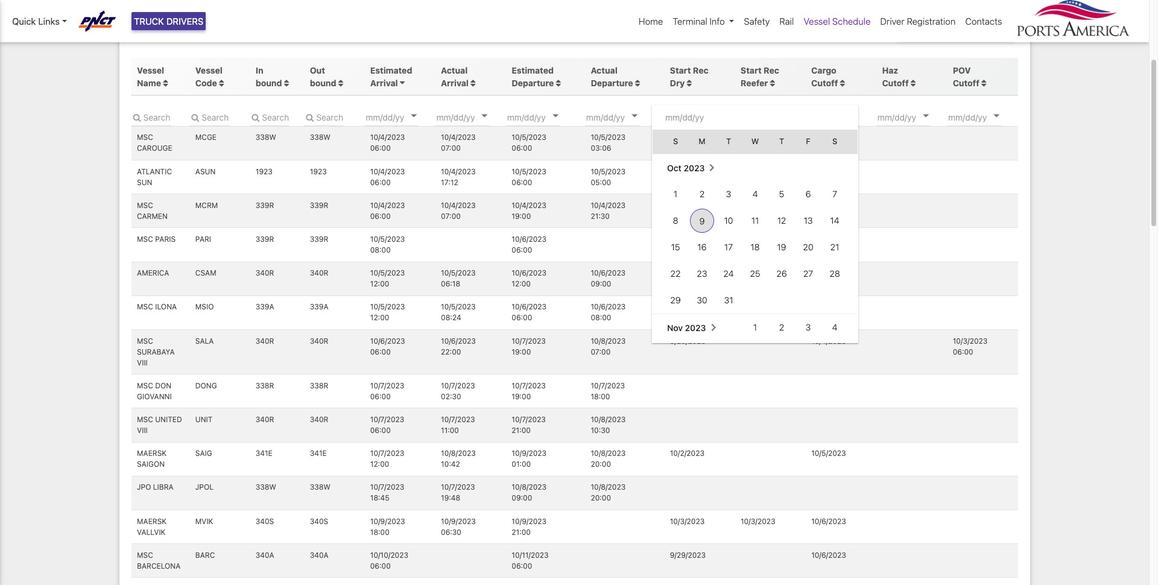 Task type: vqa. For each thing, say whether or not it's contained in the screenshot.


Task type: locate. For each thing, give the bounding box(es) containing it.
1 horizontal spatial 3
[[806, 322, 811, 332]]

start for reefer
[[741, 65, 762, 75]]

1 horizontal spatial cutoff
[[882, 78, 909, 88]]

1 vertical spatial 9/29/2023
[[670, 551, 706, 560]]

4 down 28
[[832, 322, 838, 332]]

10/8/2023 09:00
[[512, 483, 547, 503]]

1 vertical spatial viii
[[137, 426, 148, 435]]

3 cutoff from the left
[[953, 78, 980, 88]]

2 estimated from the left
[[512, 65, 554, 75]]

08:24
[[441, 313, 461, 322]]

1 rec from the left
[[693, 65, 709, 75]]

t right the w
[[779, 136, 784, 146]]

07:00 down 17:12
[[441, 212, 461, 221]]

truck drivers link
[[132, 12, 206, 30]]

06:00 inside 10/3/2023 06:00
[[953, 347, 973, 356]]

0 vertical spatial 07:00
[[441, 144, 461, 153]]

rec up reefer
[[764, 65, 779, 75]]

msc up carmen
[[137, 201, 153, 210]]

viii
[[137, 358, 148, 367], [137, 426, 148, 435]]

0 vertical spatial 10/4/2023 07:00
[[441, 133, 476, 153]]

0 horizontal spatial 10/2/2023
[[670, 449, 705, 458]]

nov 2023
[[667, 322, 706, 333]]

18:00 up 10/8/2023 10:30
[[591, 392, 610, 401]]

links
[[38, 16, 60, 27]]

1 vertical spatial 20:00
[[591, 494, 611, 503]]

start
[[670, 65, 691, 75], [741, 65, 762, 75]]

12:00 for 10/5/2023 08:24
[[370, 313, 389, 322]]

1 horizontal spatial departure
[[591, 78, 633, 88]]

20:00 for 10/8/2023 09:00
[[591, 494, 611, 503]]

cutoff for pov
[[953, 78, 980, 88]]

week 1 row down 31
[[653, 314, 858, 341]]

arrival inside estimated arrival
[[370, 78, 398, 88]]

1 19:00 from the top
[[512, 212, 531, 221]]

estimated departure
[[512, 65, 554, 88]]

09:00 up 10/9/2023 21:00
[[512, 494, 532, 503]]

7 msc from the top
[[137, 415, 153, 424]]

1 horizontal spatial 340a
[[310, 551, 329, 560]]

1 horizontal spatial rec
[[764, 65, 779, 75]]

estimated for arrival
[[370, 65, 412, 75]]

18:00 up 10/10/2023
[[370, 528, 390, 537]]

start inside start rec reefer
[[741, 65, 762, 75]]

1 vertical spatial 10/4/2023 07:00
[[441, 201, 476, 221]]

10/8/2023 for 10/9/2023 01:00
[[591, 449, 626, 458]]

09:00 up 10/6/2023 08:00
[[591, 279, 611, 289]]

1 21:00 from the top
[[512, 426, 531, 435]]

9/28/2023 for 10/6/2023
[[670, 269, 706, 278]]

1 9/28/2023 from the top
[[670, 167, 706, 176]]

9/28/2023
[[670, 167, 706, 176], [670, 269, 706, 278]]

08:00 for 10/6/2023 08:00
[[591, 313, 611, 322]]

viii for msc united viii
[[137, 426, 148, 435]]

20:00 for 10/9/2023 01:00
[[591, 460, 611, 469]]

1 vertical spatial 09:00
[[512, 494, 532, 503]]

departure for estimated
[[512, 78, 554, 88]]

safety
[[744, 16, 770, 27]]

bound for in
[[256, 78, 282, 88]]

0 horizontal spatial 09:00
[[512, 494, 532, 503]]

vessel right the rail
[[804, 16, 830, 27]]

actual for actual departure
[[591, 65, 618, 75]]

1 horizontal spatial 341e
[[310, 449, 327, 458]]

1 vertical spatial 1
[[753, 322, 757, 332]]

1 horizontal spatial 338r
[[310, 381, 328, 390]]

4 msc from the top
[[137, 302, 153, 312]]

4 inside row group
[[753, 189, 758, 199]]

1 10/8/2023 20:00 from the top
[[591, 449, 626, 469]]

estimated inside the estimated departure
[[512, 65, 554, 75]]

f
[[806, 136, 811, 146]]

cutoff down haz
[[882, 78, 909, 88]]

2 10/5/2023 06:00 from the top
[[512, 167, 546, 187]]

2 vertical spatial 07:00
[[591, 347, 611, 356]]

2 actual from the left
[[591, 65, 618, 75]]

0 vertical spatial 20:00
[[591, 460, 611, 469]]

10/7/2023
[[512, 336, 546, 345], [370, 381, 404, 390], [441, 381, 475, 390], [512, 381, 546, 390], [591, 381, 625, 390], [370, 415, 404, 424], [441, 415, 475, 424], [512, 415, 546, 424], [370, 449, 404, 458], [370, 483, 404, 492], [441, 483, 475, 492]]

start up 'dry'
[[670, 65, 691, 75]]

9/28/2023 for 10/5/2023
[[670, 167, 706, 176]]

11:00
[[441, 426, 459, 435]]

0 horizontal spatial departure
[[512, 78, 554, 88]]

2023 for nov 2023
[[685, 322, 706, 333]]

11
[[752, 215, 759, 226]]

07:00 up 10/4/2023 17:12
[[441, 144, 461, 153]]

0 vertical spatial 10/7/2023 06:00
[[370, 381, 404, 401]]

10/4/2023 06:00 for 338w
[[370, 133, 405, 153]]

saigon
[[137, 460, 165, 469]]

2 maersk from the top
[[137, 517, 167, 526]]

vessel up name
[[137, 65, 164, 75]]

21:00 up 10/11/2023
[[512, 528, 531, 537]]

dong
[[195, 381, 217, 390]]

0 vertical spatial 9/28/2023
[[670, 167, 706, 176]]

2 9/29/2023 from the top
[[670, 551, 706, 560]]

340r
[[256, 269, 274, 278], [310, 269, 328, 278], [256, 336, 274, 345], [310, 336, 328, 345], [256, 415, 274, 424], [310, 415, 328, 424]]

1 horizontal spatial 339a
[[310, 302, 328, 312]]

28
[[830, 268, 840, 279]]

0 horizontal spatial 4
[[753, 189, 758, 199]]

bound inside out bound
[[310, 78, 336, 88]]

10/4/2023 07:00 down 17:12
[[441, 201, 476, 221]]

1 339a from the left
[[256, 302, 274, 312]]

07:00
[[441, 144, 461, 153], [441, 212, 461, 221], [591, 347, 611, 356]]

msc for msc barcelona
[[137, 551, 153, 560]]

1 vertical spatial 21:00
[[512, 528, 531, 537]]

10/9/2023 for 06:30
[[441, 517, 476, 526]]

2 departure from the left
[[591, 78, 633, 88]]

0 horizontal spatial 341e
[[256, 449, 272, 458]]

0 vertical spatial 10/8/2023 20:00
[[591, 449, 626, 469]]

18:00 for 10/9/2023 18:00
[[370, 528, 390, 537]]

1 horizontal spatial arrival
[[441, 78, 469, 88]]

10/9/2023 down 18:45 at bottom
[[370, 517, 405, 526]]

november 2023 element
[[653, 314, 742, 341]]

0 horizontal spatial rec
[[693, 65, 709, 75]]

s right 'f'
[[833, 136, 837, 146]]

1 vertical spatial 10/6/2023 06:00
[[512, 302, 547, 322]]

mvik
[[195, 517, 213, 526]]

1 horizontal spatial 340s
[[310, 517, 328, 526]]

0 horizontal spatial 18:00
[[370, 528, 390, 537]]

1 1923 from the left
[[256, 167, 273, 176]]

2 arrival from the left
[[441, 78, 469, 88]]

viii down "surabaya"
[[137, 358, 148, 367]]

safety link
[[739, 10, 775, 33]]

0 horizontal spatial 339a
[[256, 302, 274, 312]]

2 10/4/2023 07:00 from the top
[[441, 201, 476, 221]]

2 10/7/2023 19:00 from the top
[[512, 381, 546, 401]]

1 horizontal spatial 2
[[779, 322, 784, 332]]

1 10/7/2023 19:00 from the top
[[512, 336, 546, 356]]

start inside start rec dry
[[670, 65, 691, 75]]

20:00
[[591, 460, 611, 469], [591, 494, 611, 503]]

12:00
[[370, 279, 389, 289], [512, 279, 531, 289], [370, 313, 389, 322], [370, 460, 389, 469]]

2 cutoff from the left
[[882, 78, 909, 88]]

10/8/2023
[[591, 336, 626, 345], [591, 415, 626, 424], [441, 449, 476, 458], [591, 449, 626, 458], [512, 483, 547, 492], [591, 483, 626, 492]]

actual arrival
[[441, 65, 469, 88]]

0 horizontal spatial estimated
[[370, 65, 412, 75]]

2 msc from the top
[[137, 201, 153, 210]]

0 vertical spatial 19:00
[[512, 212, 531, 221]]

341e
[[256, 449, 272, 458], [310, 449, 327, 458]]

9/28/2023 down 15
[[670, 269, 706, 278]]

2 338r from the left
[[310, 381, 328, 390]]

10/9/2023 for 18:00
[[370, 517, 405, 526]]

don
[[155, 381, 171, 390]]

0 horizontal spatial cutoff
[[812, 78, 838, 88]]

19:00 inside 10/4/2023 19:00
[[512, 212, 531, 221]]

10/5/2023 05:00
[[591, 167, 626, 187]]

0 horizontal spatial 3
[[726, 189, 731, 199]]

2 s from the left
[[833, 136, 837, 146]]

10/4/2023 07:00 up 10/4/2023 17:12
[[441, 133, 476, 153]]

1 horizontal spatial t
[[779, 136, 784, 146]]

1 actual from the left
[[441, 65, 468, 75]]

21:00 inside 10/9/2023 21:00
[[512, 528, 531, 537]]

1 10/5/2023 12:00 from the top
[[370, 269, 405, 289]]

cargo cutoff
[[812, 65, 838, 88]]

1 horizontal spatial s
[[833, 136, 837, 146]]

week 1 row
[[653, 181, 858, 207], [653, 314, 858, 341]]

1 viii from the top
[[137, 358, 148, 367]]

maersk vallvik
[[137, 517, 167, 537]]

bound down 'out'
[[310, 78, 336, 88]]

libra
[[153, 483, 174, 492]]

1 horizontal spatial actual
[[591, 65, 618, 75]]

estimated for departure
[[512, 65, 554, 75]]

2 10/8/2023 20:00 from the top
[[591, 483, 626, 503]]

2 start from the left
[[741, 65, 762, 75]]

0 horizontal spatial 2
[[700, 189, 705, 199]]

10/9/2023 down 10/8/2023 09:00
[[512, 517, 547, 526]]

1 horizontal spatial estimated
[[512, 65, 554, 75]]

1 horizontal spatial start
[[741, 65, 762, 75]]

cutoff down pov
[[953, 78, 980, 88]]

3 10/4/2023 06:00 from the top
[[370, 201, 405, 221]]

barc
[[195, 551, 215, 560]]

10/8/2023 20:00 for 10/9/2023
[[591, 449, 626, 469]]

2 down "week 5" row
[[779, 322, 784, 332]]

0 vertical spatial 10/5/2023 12:00
[[370, 269, 405, 289]]

1 vertical spatial 10/8/2023 20:00
[[591, 483, 626, 503]]

departure for actual
[[591, 78, 633, 88]]

msc barcelona
[[137, 551, 181, 571]]

21:00 inside 10/7/2023 21:00
[[512, 426, 531, 435]]

0 vertical spatial 2023
[[684, 163, 705, 173]]

1 horizontal spatial 08:00
[[591, 313, 611, 322]]

2023 inside 'element'
[[685, 322, 706, 333]]

3 msc from the top
[[137, 235, 153, 244]]

2 19:00 from the top
[[512, 347, 531, 356]]

departure
[[512, 78, 554, 88], [591, 78, 633, 88]]

1 start from the left
[[670, 65, 691, 75]]

truck
[[134, 16, 164, 27]]

2 9/28/2023 from the top
[[670, 269, 706, 278]]

viii up maersk saigon
[[137, 426, 148, 435]]

0 vertical spatial 18:00
[[591, 392, 610, 401]]

4 down october 2023 element
[[753, 189, 758, 199]]

msc inside msc carouge
[[137, 133, 153, 142]]

msc inside the msc barcelona
[[137, 551, 153, 560]]

0 horizontal spatial 338r
[[256, 381, 274, 390]]

3
[[726, 189, 731, 199], [806, 322, 811, 332]]

1 340s from the left
[[256, 517, 274, 526]]

10/7/2023 06:00 for 02:30
[[370, 381, 404, 401]]

2 vertical spatial 10/4/2023 06:00
[[370, 201, 405, 221]]

actual inside actual departure
[[591, 65, 618, 75]]

10/5/2023 06:00
[[512, 133, 546, 153], [512, 167, 546, 187]]

0 horizontal spatial 08:00
[[370, 246, 391, 255]]

msc for msc don giovanni
[[137, 381, 153, 390]]

1 departure from the left
[[512, 78, 554, 88]]

3 19:00 from the top
[[512, 392, 531, 401]]

1 vertical spatial 2
[[779, 322, 784, 332]]

0 horizontal spatial actual
[[441, 65, 468, 75]]

start for dry
[[670, 65, 691, 75]]

0 vertical spatial 10/4/2023 06:00
[[370, 133, 405, 153]]

2 bound from the left
[[310, 78, 336, 88]]

10/9/2023 for 21:00
[[512, 517, 547, 526]]

17
[[725, 242, 733, 252]]

19:00 for 10/7/2023 02:30
[[512, 392, 531, 401]]

1 cutoff from the left
[[812, 78, 838, 88]]

arrival for actual arrival
[[441, 78, 469, 88]]

2 vertical spatial 10/6/2023 06:00
[[370, 336, 405, 356]]

1 9/29/2023 from the top
[[670, 336, 706, 345]]

msc up carouge
[[137, 133, 153, 142]]

1 bound from the left
[[256, 78, 282, 88]]

2023
[[684, 163, 705, 173], [685, 322, 706, 333]]

10/9/2023 for 01:00
[[512, 449, 547, 458]]

2 20:00 from the top
[[591, 494, 611, 503]]

2023 inside row group
[[684, 163, 705, 173]]

10/2/2023
[[812, 133, 846, 142], [670, 449, 705, 458]]

row group
[[653, 154, 858, 314]]

1 10/4/2023 06:00 from the top
[[370, 133, 405, 153]]

dry
[[670, 78, 685, 88]]

msc up "surabaya"
[[137, 336, 153, 345]]

start up reefer
[[741, 65, 762, 75]]

10/4/2023 17:12
[[441, 167, 476, 187]]

1 estimated from the left
[[370, 65, 412, 75]]

2 340s from the left
[[310, 517, 328, 526]]

27
[[804, 268, 813, 279]]

msc don giovanni
[[137, 381, 172, 401]]

0 vertical spatial 10/6/2023 06:00
[[512, 235, 547, 255]]

12:00 inside 10/7/2023 12:00
[[370, 460, 389, 469]]

10/7/2023 02:30
[[441, 381, 475, 401]]

21:00 for 10/9/2023 21:00
[[512, 528, 531, 537]]

2 21:00 from the top
[[512, 528, 531, 537]]

estimated
[[370, 65, 412, 75], [512, 65, 554, 75]]

2023 right the nov
[[685, 322, 706, 333]]

0 horizontal spatial vessel
[[137, 65, 164, 75]]

1 vertical spatial 19:00
[[512, 347, 531, 356]]

10/3/2023 06:00
[[953, 336, 988, 356]]

1 horizontal spatial 18:00
[[591, 392, 610, 401]]

haz cutoff
[[882, 65, 909, 88]]

17:12
[[441, 178, 458, 187]]

s
[[673, 136, 678, 146], [833, 136, 837, 146]]

1 arrival from the left
[[370, 78, 398, 88]]

maersk up vallvik
[[137, 517, 167, 526]]

1 down "week 5" row
[[753, 322, 757, 332]]

reefer
[[741, 78, 768, 88]]

msc inside "msc don giovanni"
[[137, 381, 153, 390]]

1 up 9/26/2023
[[674, 189, 678, 199]]

viii inside msc united viii
[[137, 426, 148, 435]]

rec up the 'mm/dd/yy' field
[[693, 65, 709, 75]]

18:00 inside 10/9/2023 18:00
[[370, 528, 390, 537]]

1 t from the left
[[726, 136, 731, 146]]

out
[[310, 65, 325, 75]]

10/9/2023 up 01:00
[[512, 449, 547, 458]]

12:00 for 10/8/2023 10:42
[[370, 460, 389, 469]]

0 vertical spatial 1
[[674, 189, 678, 199]]

s up oct
[[673, 136, 678, 146]]

cutoff
[[812, 78, 838, 88], [882, 78, 909, 88], [953, 78, 980, 88]]

09:00 inside 10/6/2023 09:00
[[591, 279, 611, 289]]

vessel name
[[137, 65, 164, 88]]

0 vertical spatial 21:00
[[512, 426, 531, 435]]

maersk up saigon
[[137, 449, 167, 458]]

cell
[[653, 127, 689, 154], [689, 127, 716, 154], [716, 127, 742, 154], [742, 127, 769, 154], [769, 127, 795, 154], [795, 127, 822, 154], [822, 127, 858, 154], [742, 287, 769, 314], [769, 287, 795, 314], [795, 287, 822, 314], [822, 287, 858, 314]]

8 msc from the top
[[137, 551, 153, 560]]

maersk for saigon
[[137, 449, 167, 458]]

9/29/2023 for 10/6/2023
[[670, 551, 706, 560]]

10/5/2023 06:18
[[441, 269, 476, 289]]

08:00 for 10/5/2023 08:00
[[370, 246, 391, 255]]

5 msc from the top
[[137, 336, 153, 345]]

0 vertical spatial 10/2/2023
[[812, 133, 846, 142]]

6 msc from the top
[[137, 381, 153, 390]]

bound down the in
[[256, 78, 282, 88]]

msc inside msc united viii
[[137, 415, 153, 424]]

rec inside start rec dry
[[693, 65, 709, 75]]

10/7/2023 12:00
[[370, 449, 404, 469]]

mm/dd/yy field
[[664, 108, 737, 126]]

1 vertical spatial 07:00
[[441, 212, 461, 221]]

1 horizontal spatial 1923
[[310, 167, 327, 176]]

t right the m
[[726, 136, 731, 146]]

actual for actual arrival
[[441, 65, 468, 75]]

10/4/2023 07:00
[[441, 133, 476, 153], [441, 201, 476, 221]]

2023 right oct
[[684, 163, 705, 173]]

09:00
[[591, 279, 611, 289], [512, 494, 532, 503]]

rec for start rec reefer
[[764, 65, 779, 75]]

2 10/4/2023 06:00 from the top
[[370, 167, 405, 187]]

0 vertical spatial viii
[[137, 358, 148, 367]]

0 horizontal spatial 1
[[674, 189, 678, 199]]

0 horizontal spatial 1923
[[256, 167, 273, 176]]

1 vertical spatial maersk
[[137, 517, 167, 526]]

bound
[[256, 78, 282, 88], [310, 78, 336, 88]]

10/9/2023 06:30
[[441, 517, 476, 537]]

9/28/2023 down the m
[[670, 167, 706, 176]]

msc inside msc carmen
[[137, 201, 153, 210]]

msc for msc carmen
[[137, 201, 153, 210]]

10/4/2023 07:00 for 10/4/2023
[[441, 201, 476, 221]]

1 vertical spatial 2023
[[685, 322, 706, 333]]

2 rec from the left
[[764, 65, 779, 75]]

vessel for name
[[137, 65, 164, 75]]

21:30
[[591, 212, 610, 221]]

1 vertical spatial 08:00
[[591, 313, 611, 322]]

07:00 for 10/4/2023 19:00
[[441, 212, 461, 221]]

07:00 up 10/7/2023 18:00
[[591, 347, 611, 356]]

2 10/5/2023 12:00 from the top
[[370, 302, 405, 322]]

1 vertical spatial 10/5/2023 06:00
[[512, 167, 546, 187]]

msc left 'ilona' in the bottom of the page
[[137, 302, 153, 312]]

21:00 for 10/7/2023 21:00
[[512, 426, 531, 435]]

10/6/2023
[[512, 235, 547, 244], [512, 269, 547, 278], [591, 269, 626, 278], [512, 302, 547, 312], [591, 302, 626, 312], [370, 336, 405, 345], [441, 336, 476, 345], [812, 517, 846, 526], [812, 551, 846, 560]]

3 down 27
[[806, 322, 811, 332]]

0 vertical spatial 08:00
[[370, 246, 391, 255]]

18:00
[[591, 392, 610, 401], [370, 528, 390, 537]]

1 horizontal spatial 09:00
[[591, 279, 611, 289]]

10
[[724, 215, 733, 226]]

jpo
[[137, 483, 151, 492]]

10/8/2023 20:00 for 10/8/2023
[[591, 483, 626, 503]]

msc up giovanni
[[137, 381, 153, 390]]

06:30
[[441, 528, 461, 537]]

06:18
[[441, 279, 460, 289]]

1 vertical spatial week 1 row
[[653, 314, 858, 341]]

08:00 inside 10/6/2023 08:00
[[591, 313, 611, 322]]

1 horizontal spatial vessel
[[195, 65, 223, 75]]

home
[[639, 16, 663, 27]]

0 horizontal spatial t
[[726, 136, 731, 146]]

1
[[674, 189, 678, 199], [753, 322, 757, 332]]

1 10/7/2023 06:00 from the top
[[370, 381, 404, 401]]

1 vertical spatial 9/28/2023
[[670, 269, 706, 278]]

actual inside "actual arrival"
[[441, 65, 468, 75]]

asun
[[195, 167, 216, 176]]

10/9/2023 up 06:30
[[441, 517, 476, 526]]

None field
[[131, 108, 171, 126], [190, 108, 229, 126], [250, 108, 290, 126], [304, 108, 344, 126], [131, 108, 171, 126], [190, 108, 229, 126], [250, 108, 290, 126], [304, 108, 344, 126]]

3 up 10
[[726, 189, 731, 199]]

1 10/5/2023 06:00 from the top
[[512, 133, 546, 153]]

0 vertical spatial maersk
[[137, 449, 167, 458]]

21:00 up '10/9/2023 01:00'
[[512, 426, 531, 435]]

1 horizontal spatial 4
[[832, 322, 838, 332]]

24
[[724, 268, 734, 279]]

1 horizontal spatial bound
[[310, 78, 336, 88]]

1 vertical spatial 10/4/2023 06:00
[[370, 167, 405, 187]]

10/9/2023
[[512, 449, 547, 458], [370, 517, 405, 526], [441, 517, 476, 526], [512, 517, 547, 526]]

week 1 row up 11
[[653, 181, 858, 207]]

viii inside msc surabaya viii
[[137, 358, 148, 367]]

2 vertical spatial 19:00
[[512, 392, 531, 401]]

in
[[256, 65, 263, 75]]

19:00
[[512, 212, 531, 221], [512, 347, 531, 356], [512, 392, 531, 401]]

cutoff down cargo
[[812, 78, 838, 88]]

10/7/2023 19:48
[[441, 483, 475, 503]]

cutoff for haz
[[882, 78, 909, 88]]

w
[[752, 136, 759, 146]]

1 10/4/2023 07:00 from the top
[[441, 133, 476, 153]]

1 20:00 from the top
[[591, 460, 611, 469]]

16
[[698, 242, 707, 252]]

0 horizontal spatial bound
[[256, 78, 282, 88]]

0 vertical spatial 10/5/2023 06:00
[[512, 133, 546, 153]]

vessel schedule link
[[799, 10, 876, 33]]

msc united viii
[[137, 415, 182, 435]]

2 viii from the top
[[137, 426, 148, 435]]

18:00 inside 10/7/2023 18:00
[[591, 392, 610, 401]]

2 10/7/2023 06:00 from the top
[[370, 415, 404, 435]]

1 vertical spatial 10/7/2023 19:00
[[512, 381, 546, 401]]

msc
[[137, 133, 153, 142], [137, 201, 153, 210], [137, 235, 153, 244], [137, 302, 153, 312], [137, 336, 153, 345], [137, 381, 153, 390], [137, 415, 153, 424], [137, 551, 153, 560]]

08:00 inside 10/5/2023 08:00
[[370, 246, 391, 255]]

29
[[671, 295, 681, 305]]

t
[[726, 136, 731, 146], [779, 136, 784, 146]]

14
[[830, 215, 840, 226]]

2 week 1 row from the top
[[653, 314, 858, 341]]

10/4/2023 06:00 for 1923
[[370, 167, 405, 187]]

0 horizontal spatial s
[[673, 136, 678, 146]]

row group containing oct 2023
[[653, 154, 858, 314]]

msc up barcelona at the left bottom of the page
[[137, 551, 153, 560]]

msc left united
[[137, 415, 153, 424]]

0 horizontal spatial 340s
[[256, 517, 274, 526]]

2 up 9/26/2023
[[700, 189, 705, 199]]

bound inside in bound
[[256, 78, 282, 88]]

0 vertical spatial 4
[[753, 189, 758, 199]]

0 horizontal spatial 340a
[[256, 551, 274, 560]]

msc inside msc surabaya viii
[[137, 336, 153, 345]]

09:00 inside 10/8/2023 09:00
[[512, 494, 532, 503]]

0 horizontal spatial start
[[670, 65, 691, 75]]

0 vertical spatial 09:00
[[591, 279, 611, 289]]

1 maersk from the top
[[137, 449, 167, 458]]

msc left paris
[[137, 235, 153, 244]]

1 msc from the top
[[137, 133, 153, 142]]

18:45
[[370, 494, 390, 503]]

2 horizontal spatial cutoff
[[953, 78, 980, 88]]

0 vertical spatial 10/7/2023 19:00
[[512, 336, 546, 356]]

rec inside start rec reefer
[[764, 65, 779, 75]]

2 horizontal spatial vessel
[[804, 16, 830, 27]]

vessel up "code"
[[195, 65, 223, 75]]



Task type: describe. For each thing, give the bounding box(es) containing it.
9/29/2023 for 10/4/2023
[[670, 336, 706, 345]]

week 2 row
[[653, 207, 858, 234]]

terminal
[[673, 16, 707, 27]]

1 vertical spatial 4
[[832, 322, 838, 332]]

10/8/2023 10:30
[[591, 415, 626, 435]]

12
[[778, 215, 786, 226]]

2 1923 from the left
[[310, 167, 327, 176]]

10/4/2023 21:30
[[591, 201, 626, 221]]

bound for out
[[310, 78, 336, 88]]

12:00 for 10/5/2023 06:18
[[370, 279, 389, 289]]

10/5/2023 12:00 for 08:24
[[370, 302, 405, 322]]

0 vertical spatial 2
[[700, 189, 705, 199]]

pov cutoff
[[953, 65, 980, 88]]

contacts
[[965, 16, 1002, 27]]

monday october 9 2023 cell
[[689, 207, 716, 234]]

driver registration link
[[876, 10, 961, 33]]

02:30
[[441, 392, 461, 401]]

05:00
[[591, 178, 611, 187]]

week 5 row
[[653, 287, 858, 314]]

united
[[155, 415, 182, 424]]

msc for msc ilona
[[137, 302, 153, 312]]

estimated arrival
[[370, 65, 412, 88]]

21
[[831, 242, 839, 252]]

10/5/2023 12:00 for 06:18
[[370, 269, 405, 289]]

10/11/2023 06:00
[[512, 551, 549, 571]]

october 2023 element
[[653, 154, 858, 181]]

week 3 row
[[653, 234, 858, 261]]

viii for msc surabaya viii
[[137, 358, 148, 367]]

msc carouge
[[137, 133, 172, 153]]

haz
[[882, 65, 898, 75]]

paris
[[155, 235, 176, 244]]

giovanni
[[137, 392, 172, 401]]

8
[[673, 215, 678, 226]]

m
[[699, 136, 706, 146]]

01:00
[[512, 460, 531, 469]]

info
[[710, 16, 725, 27]]

10/9/2023 01:00
[[512, 449, 547, 469]]

19
[[777, 242, 786, 252]]

week undefined row
[[653, 127, 858, 154]]

10/4/2023 06:00 for 339r
[[370, 201, 405, 221]]

driver registration
[[880, 16, 956, 27]]

10/6/2023 09:00
[[591, 269, 626, 289]]

vessel for schedule
[[804, 16, 830, 27]]

1 vertical spatial 3
[[806, 322, 811, 332]]

18
[[751, 242, 760, 252]]

1 vertical spatial 10/2/2023
[[670, 449, 705, 458]]

20
[[803, 242, 814, 252]]

13
[[804, 215, 813, 226]]

maersk for vallvik
[[137, 517, 167, 526]]

csam
[[195, 269, 216, 278]]

10/6/2023 12:00
[[512, 269, 547, 289]]

1 341e from the left
[[256, 449, 272, 458]]

1 s from the left
[[673, 136, 678, 146]]

oct 2023
[[667, 163, 705, 173]]

9/27/2023
[[670, 133, 705, 142]]

06:00 inside 10/11/2023 06:00
[[512, 561, 532, 571]]

10/7/2023 06:00 for 11:00
[[370, 415, 404, 435]]

2 341e from the left
[[310, 449, 327, 458]]

rec for start rec dry
[[693, 65, 709, 75]]

pov
[[953, 65, 971, 75]]

atlantic sun
[[137, 167, 172, 187]]

10/8/2023 for 10/7/2023 19:00
[[591, 336, 626, 345]]

rail link
[[775, 10, 799, 33]]

10/7/2023 19:00 for 10/7/2023
[[512, 381, 546, 401]]

1 horizontal spatial 10/2/2023
[[812, 133, 846, 142]]

schedule
[[833, 16, 871, 27]]

msc paris
[[137, 235, 176, 244]]

10/5/2023 06:00 for 10/4/2023 07:00
[[512, 133, 546, 153]]

2 340a from the left
[[310, 551, 329, 560]]

10/8/2023 for 10/7/2023 21:00
[[591, 415, 626, 424]]

msc for msc paris
[[137, 235, 153, 244]]

cutoff for cargo
[[812, 78, 838, 88]]

2023 for oct 2023
[[684, 163, 705, 173]]

2 339a from the left
[[310, 302, 328, 312]]

07:00 for 10/5/2023 06:00
[[441, 144, 461, 153]]

mcrm
[[195, 201, 218, 210]]

start rec reefer
[[741, 65, 779, 88]]

home link
[[634, 10, 668, 33]]

22
[[671, 268, 681, 279]]

msc for msc surabaya viii
[[137, 336, 153, 345]]

vessel for code
[[195, 65, 223, 75]]

19:00 for 10/4/2023 07:00
[[512, 212, 531, 221]]

10/4/2023 07:00 for 10/5/2023
[[441, 133, 476, 153]]

15
[[671, 242, 680, 252]]

rail
[[780, 16, 794, 27]]

9/25/2023
[[670, 302, 706, 312]]

jpo libra
[[137, 483, 174, 492]]

10/8/2023 for 10/8/2023 09:00
[[591, 483, 626, 492]]

9
[[700, 216, 705, 226]]

2 t from the left
[[779, 136, 784, 146]]

vessel schedule
[[804, 16, 871, 27]]

week 4 row
[[653, 261, 858, 287]]

atlantic
[[137, 167, 172, 176]]

1 week 1 row from the top
[[653, 181, 858, 207]]

mcge
[[195, 133, 217, 142]]

driver
[[880, 16, 905, 27]]

31
[[724, 295, 733, 305]]

10:42
[[441, 460, 460, 469]]

download image
[[919, 21, 928, 30]]

23
[[697, 268, 707, 279]]

10/7/2023 19:00 for 10/6/2023
[[512, 336, 546, 356]]

sun
[[137, 178, 152, 187]]

06:00 inside '10/10/2023 06:00'
[[370, 561, 391, 571]]

unit
[[195, 415, 213, 424]]

name
[[137, 78, 161, 88]]

10/5/2023 03:06
[[591, 133, 626, 153]]

09:00 for 10/8/2023 09:00
[[512, 494, 532, 503]]

msc ilona
[[137, 302, 177, 312]]

code
[[195, 78, 217, 88]]

10/6/2023 06:00 for 10/5/2023 12:00
[[512, 302, 547, 322]]

contacts link
[[961, 10, 1007, 33]]

ilona
[[155, 302, 177, 312]]

1 338r from the left
[[256, 381, 274, 390]]

msc for msc united viii
[[137, 415, 153, 424]]

0 vertical spatial 3
[[726, 189, 731, 199]]

arrival for estimated arrival
[[370, 78, 398, 88]]

jpol
[[195, 483, 214, 492]]

drivers
[[166, 16, 203, 27]]

1 340a from the left
[[256, 551, 274, 560]]

quick links link
[[12, 14, 67, 28]]

10:30
[[591, 426, 610, 435]]

10/7/2023 11:00
[[441, 415, 475, 435]]

5
[[779, 189, 785, 199]]

12:00 inside 10/6/2023 12:00
[[512, 279, 531, 289]]

barcelona
[[137, 561, 181, 571]]

actual departure
[[591, 65, 633, 88]]

10/5/2023 06:00 for 10/4/2023 17:12
[[512, 167, 546, 187]]

18:00 for 10/7/2023 18:00
[[591, 392, 610, 401]]

sala
[[195, 336, 214, 345]]

10/9/2023 18:00
[[370, 517, 405, 537]]

09:00 for 10/6/2023 09:00
[[591, 279, 611, 289]]

vessel code
[[195, 65, 223, 88]]

10/8/2023 10:42
[[441, 449, 476, 469]]

1 horizontal spatial 1
[[753, 322, 757, 332]]

msc for msc carouge
[[137, 133, 153, 142]]

carmen
[[137, 212, 168, 221]]

10/6/2023 06:00 for 10/5/2023 08:00
[[512, 235, 547, 255]]

19:00 for 10/6/2023 22:00
[[512, 347, 531, 356]]

america
[[137, 269, 169, 278]]

10/10/2023
[[370, 551, 408, 560]]

registration
[[907, 16, 956, 27]]

07:00 inside 10/8/2023 07:00
[[591, 347, 611, 356]]



